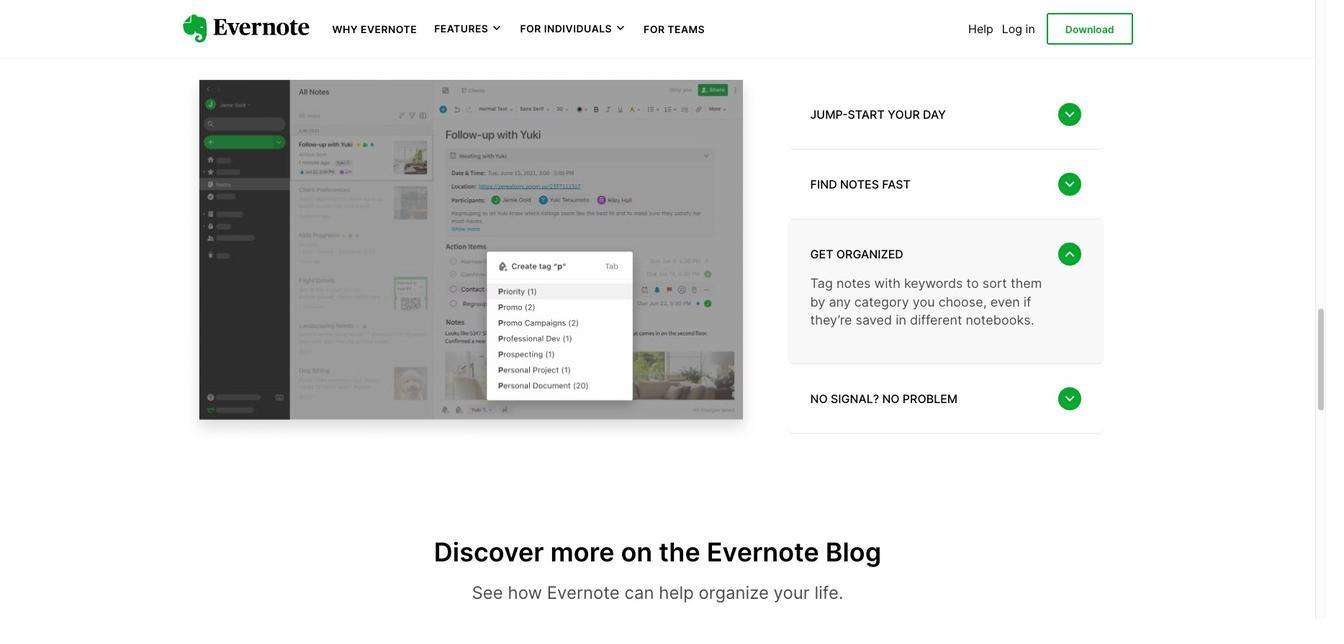 Task type: vqa. For each thing, say whether or not it's contained in the screenshot.
left
no



Task type: locate. For each thing, give the bounding box(es) containing it.
tag notes with keywords to sort them by any category you choose, even if they're saved in different notebooks.
[[811, 276, 1043, 328]]

see how evernote can help organize your life.
[[472, 583, 844, 603]]

jump-start your day
[[811, 108, 947, 122]]

find
[[811, 177, 838, 192]]

1 vertical spatial notes
[[837, 276, 871, 291]]

notes right "find"
[[841, 177, 880, 192]]

get
[[811, 247, 834, 262]]

category
[[855, 294, 910, 310]]

to up choose,
[[967, 276, 980, 291]]

1 vertical spatial you
[[735, 8, 765, 29]]

evernote logo image
[[183, 14, 309, 43]]

with
[[875, 276, 901, 291]]

your up when
[[682, 0, 718, 5]]

notes inside the tag notes with keywords to sort them by any category you choose, even if they're saved in different notebooks.
[[837, 276, 871, 291]]

find notes fast
[[811, 177, 911, 192]]

the inside "with smart ways to save and access your notes, the information you need is always available when you need it."
[[778, 0, 805, 5]]

signal?
[[831, 392, 880, 406]]

1 vertical spatial to
[[967, 276, 980, 291]]

if
[[1024, 294, 1032, 310]]

for for for individuals
[[520, 22, 542, 35]]

for for for teams
[[644, 23, 665, 35]]

notes for with
[[837, 276, 871, 291]]

1 horizontal spatial in
[[1026, 22, 1036, 36]]

0 horizontal spatial no
[[811, 392, 828, 406]]

evernote up "organize"
[[707, 537, 820, 568]]

log in link
[[1003, 22, 1036, 36]]

for teams
[[644, 23, 705, 35]]

in
[[1026, 22, 1036, 36], [896, 313, 907, 328]]

evernote
[[361, 23, 417, 35], [707, 537, 820, 568], [547, 583, 620, 603]]

for teams link
[[644, 22, 705, 36]]

fast
[[883, 177, 911, 192]]

teams
[[668, 23, 705, 35]]

download
[[1066, 23, 1115, 35]]

evernote down with
[[361, 23, 417, 35]]

to inside "with smart ways to save and access your notes, the information you need is always available when you need it."
[[520, 0, 537, 5]]

1 no from the left
[[811, 392, 828, 406]]

1 horizontal spatial the
[[778, 0, 805, 5]]

need left it.
[[770, 8, 811, 29]]

notes for fast
[[841, 177, 880, 192]]

by
[[811, 294, 826, 310]]

them
[[1011, 276, 1043, 291]]

0 vertical spatial your
[[682, 0, 718, 5]]

organize
[[699, 583, 769, 603]]

notes
[[841, 177, 880, 192], [837, 276, 871, 291]]

you down keywords
[[913, 294, 936, 310]]

0 horizontal spatial evernote
[[361, 23, 417, 35]]

2 horizontal spatial your
[[888, 108, 921, 122]]

0 horizontal spatial your
[[682, 0, 718, 5]]

problem
[[903, 392, 958, 406]]

in inside the tag notes with keywords to sort them by any category you choose, even if they're saved in different notebooks.
[[896, 313, 907, 328]]

information
[[810, 0, 902, 5]]

no left signal?
[[811, 392, 828, 406]]

2 vertical spatial your
[[774, 583, 810, 603]]

features button
[[435, 22, 503, 36]]

you right information
[[907, 0, 937, 5]]

why evernote link
[[332, 22, 417, 36]]

choose,
[[939, 294, 988, 310]]

jump-
[[811, 108, 848, 122]]

features
[[435, 22, 489, 35]]

1 horizontal spatial for
[[644, 23, 665, 35]]

1 vertical spatial evernote
[[707, 537, 820, 568]]

2 vertical spatial you
[[913, 294, 936, 310]]

1 vertical spatial in
[[896, 313, 907, 328]]

 image
[[183, 71, 759, 444]]

need down ways
[[485, 8, 526, 29]]

notes,
[[723, 0, 773, 5]]

your left life.
[[774, 583, 810, 603]]

1 horizontal spatial no
[[883, 392, 900, 406]]

notes up any
[[837, 276, 871, 291]]

0 vertical spatial to
[[520, 0, 537, 5]]

why
[[332, 23, 358, 35]]

is
[[531, 8, 544, 29]]

the up help
[[659, 537, 701, 568]]

0 horizontal spatial for
[[520, 22, 542, 35]]

log
[[1003, 22, 1023, 36]]

0 vertical spatial the
[[778, 0, 805, 5]]

1 vertical spatial the
[[659, 537, 701, 568]]

save
[[542, 0, 580, 5]]

your left day
[[888, 108, 921, 122]]

0 vertical spatial evernote
[[361, 23, 417, 35]]

more
[[551, 537, 615, 568]]

0 vertical spatial in
[[1026, 22, 1036, 36]]

0 horizontal spatial to
[[520, 0, 537, 5]]

ways
[[473, 0, 516, 5]]

when
[[686, 8, 731, 29]]

help
[[659, 583, 694, 603]]

2 horizontal spatial evernote
[[707, 537, 820, 568]]

notebooks.
[[966, 313, 1035, 328]]

keywords
[[905, 276, 964, 291]]

1 horizontal spatial to
[[967, 276, 980, 291]]

and
[[584, 0, 615, 5]]

in down category
[[896, 313, 907, 328]]

to up the is
[[520, 0, 537, 5]]

can
[[625, 583, 655, 603]]

for inside button
[[520, 22, 542, 35]]

no right signal?
[[883, 392, 900, 406]]

1 horizontal spatial need
[[770, 8, 811, 29]]

2 vertical spatial evernote
[[547, 583, 620, 603]]

it.
[[816, 8, 831, 29]]

0 horizontal spatial need
[[485, 8, 526, 29]]

smart
[[421, 0, 469, 5]]

to
[[520, 0, 537, 5], [967, 276, 980, 291]]

the right notes,
[[778, 0, 805, 5]]

in right log at the right top of the page
[[1026, 22, 1036, 36]]

why evernote
[[332, 23, 417, 35]]

you
[[907, 0, 937, 5], [735, 8, 765, 29], [913, 294, 936, 310]]

any
[[829, 294, 851, 310]]

your
[[682, 0, 718, 5], [888, 108, 921, 122], [774, 583, 810, 603]]

1 horizontal spatial evernote
[[547, 583, 620, 603]]

download link
[[1047, 13, 1134, 45]]

the
[[778, 0, 805, 5], [659, 537, 701, 568]]

for
[[520, 22, 542, 35], [644, 23, 665, 35]]

for individuals button
[[520, 22, 627, 36]]

you down notes,
[[735, 8, 765, 29]]

sort
[[983, 276, 1008, 291]]

need
[[485, 8, 526, 29], [770, 8, 811, 29]]

no
[[811, 392, 828, 406], [883, 392, 900, 406]]

0 horizontal spatial in
[[896, 313, 907, 328]]

evernote down more
[[547, 583, 620, 603]]

0 vertical spatial notes
[[841, 177, 880, 192]]



Task type: describe. For each thing, give the bounding box(es) containing it.
tag
[[811, 276, 833, 291]]

discover more on the evernote blog
[[434, 537, 882, 568]]

access
[[620, 0, 677, 5]]

organized
[[837, 247, 904, 262]]

start
[[848, 108, 885, 122]]

help
[[969, 22, 994, 36]]

1 vertical spatial your
[[888, 108, 921, 122]]

with
[[379, 0, 417, 5]]

for individuals
[[520, 22, 612, 35]]

different
[[911, 313, 963, 328]]

2 no from the left
[[883, 392, 900, 406]]

1 need from the left
[[485, 8, 526, 29]]

log in
[[1003, 22, 1036, 36]]

they're
[[811, 313, 853, 328]]

with smart ways to save and access your notes, the information you need is always available when you need it.
[[379, 0, 937, 29]]

get organized
[[811, 247, 904, 262]]

blog
[[826, 537, 882, 568]]

your inside "with smart ways to save and access your notes, the information you need is always available when you need it."
[[682, 0, 718, 5]]

2 need from the left
[[770, 8, 811, 29]]

how
[[508, 583, 542, 603]]

see
[[472, 583, 503, 603]]

always
[[549, 8, 605, 29]]

on
[[621, 537, 653, 568]]

no signal? no problem
[[811, 392, 958, 406]]

saved
[[856, 313, 893, 328]]

available
[[610, 8, 681, 29]]

day
[[924, 108, 947, 122]]

even
[[991, 294, 1021, 310]]

individuals
[[544, 22, 612, 35]]

help link
[[969, 22, 994, 36]]

0 horizontal spatial the
[[659, 537, 701, 568]]

life.
[[815, 583, 844, 603]]

discover
[[434, 537, 544, 568]]

1 horizontal spatial your
[[774, 583, 810, 603]]

0 vertical spatial you
[[907, 0, 937, 5]]

to inside the tag notes with keywords to sort them by any category you choose, even if they're saved in different notebooks.
[[967, 276, 980, 291]]

you inside the tag notes with keywords to sort them by any category you choose, even if they're saved in different notebooks.
[[913, 294, 936, 310]]



